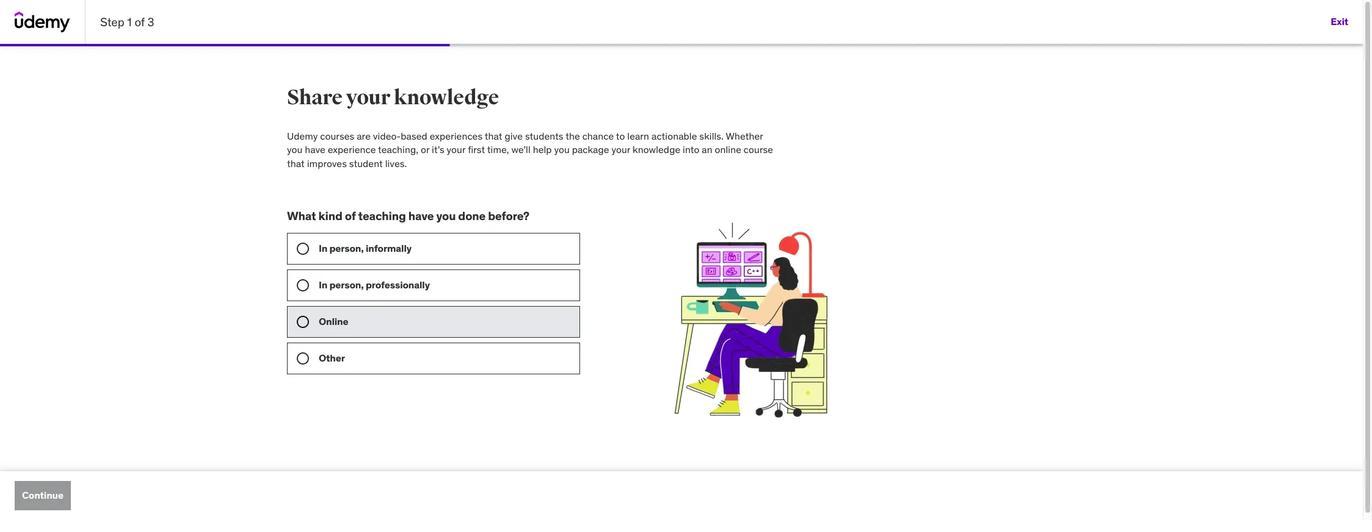 Task type: vqa. For each thing, say whether or not it's contained in the screenshot.
"experiences" at the top
yes



Task type: describe. For each thing, give the bounding box(es) containing it.
online
[[319, 316, 348, 328]]

experiences
[[430, 130, 483, 142]]

give
[[505, 130, 523, 142]]

1
[[127, 14, 132, 29]]

done
[[458, 209, 486, 224]]

before?
[[488, 209, 530, 224]]

an
[[702, 144, 713, 156]]

courses
[[320, 130, 354, 142]]

improves
[[307, 157, 347, 170]]

informally
[[366, 242, 412, 255]]

experience
[[328, 144, 376, 156]]

kind
[[319, 209, 342, 224]]

0 horizontal spatial your
[[346, 85, 390, 111]]

or
[[421, 144, 429, 156]]

0 horizontal spatial that
[[287, 157, 305, 170]]

whether
[[726, 130, 763, 142]]

student
[[349, 157, 383, 170]]

3
[[147, 14, 154, 29]]

exit
[[1331, 16, 1349, 28]]

step
[[100, 14, 124, 29]]

udemy courses are video-based experiences that give students the chance to learn actionable skills. whether you have experience teaching, or it's your first time, we'll help you package your knowledge into an online course that improves student lives.
[[287, 130, 773, 170]]

2 horizontal spatial your
[[612, 144, 630, 156]]

person, for professionally
[[329, 279, 364, 291]]

knowledge inside the udemy courses are video-based experiences that give students the chance to learn actionable skills. whether you have experience teaching, or it's your first time, we'll help you package your knowledge into an online course that improves student lives.
[[633, 144, 680, 156]]

lives.
[[385, 157, 407, 170]]

teaching
[[358, 209, 406, 224]]

of for 3
[[135, 14, 145, 29]]

we'll
[[511, 144, 531, 156]]

have inside the udemy courses are video-based experiences that give students the chance to learn actionable skills. whether you have experience teaching, or it's your first time, we'll help you package your knowledge into an online course that improves student lives.
[[305, 144, 325, 156]]

students
[[525, 130, 564, 142]]

based
[[401, 130, 427, 142]]

person, for informally
[[329, 242, 364, 255]]

0 vertical spatial knowledge
[[394, 85, 499, 111]]

actionable
[[652, 130, 697, 142]]

in for in person, informally
[[319, 242, 327, 255]]

step 1 of 3
[[100, 14, 154, 29]]

online
[[715, 144, 741, 156]]

of for teaching
[[345, 209, 356, 224]]

exit button
[[1331, 7, 1349, 37]]

in person, professionally
[[319, 279, 430, 291]]



Task type: locate. For each thing, give the bounding box(es) containing it.
learn
[[627, 130, 649, 142]]

knowledge down actionable
[[633, 144, 680, 156]]

your
[[346, 85, 390, 111], [447, 144, 466, 156], [612, 144, 630, 156]]

1 in from the top
[[319, 242, 327, 255]]

0 vertical spatial have
[[305, 144, 325, 156]]

you down udemy
[[287, 144, 303, 156]]

2 horizontal spatial you
[[554, 144, 570, 156]]

in down kind on the left of the page
[[319, 242, 327, 255]]

in
[[319, 242, 327, 255], [319, 279, 327, 291]]

the
[[566, 130, 580, 142]]

0 horizontal spatial have
[[305, 144, 325, 156]]

have right teaching
[[408, 209, 434, 224]]

have up the improves
[[305, 144, 325, 156]]

person, up the online
[[329, 279, 364, 291]]

0 vertical spatial that
[[485, 130, 502, 142]]

continue button
[[15, 482, 71, 511]]

video-
[[373, 130, 401, 142]]

1 horizontal spatial of
[[345, 209, 356, 224]]

of
[[135, 14, 145, 29], [345, 209, 356, 224]]

first
[[468, 144, 485, 156]]

share
[[287, 85, 342, 111]]

1 horizontal spatial knowledge
[[633, 144, 680, 156]]

that
[[485, 130, 502, 142], [287, 157, 305, 170]]

in for in person, professionally
[[319, 279, 327, 291]]

to
[[616, 130, 625, 142]]

are
[[357, 130, 371, 142]]

you
[[287, 144, 303, 156], [554, 144, 570, 156], [436, 209, 456, 224]]

that down udemy
[[287, 157, 305, 170]]

1 vertical spatial person,
[[329, 279, 364, 291]]

1 vertical spatial knowledge
[[633, 144, 680, 156]]

1 horizontal spatial you
[[436, 209, 456, 224]]

it's
[[432, 144, 444, 156]]

0 horizontal spatial of
[[135, 14, 145, 29]]

what
[[287, 209, 316, 224]]

your up are on the top left of the page
[[346, 85, 390, 111]]

what kind of teaching have you done before?
[[287, 209, 530, 224]]

package
[[572, 144, 609, 156]]

of right 1
[[135, 14, 145, 29]]

1 horizontal spatial that
[[485, 130, 502, 142]]

2 person, from the top
[[329, 279, 364, 291]]

your down experiences
[[447, 144, 466, 156]]

0 vertical spatial in
[[319, 242, 327, 255]]

udemy
[[287, 130, 318, 142]]

of right kind on the left of the page
[[345, 209, 356, 224]]

1 person, from the top
[[329, 242, 364, 255]]

0 vertical spatial person,
[[329, 242, 364, 255]]

udemy image
[[15, 12, 70, 32]]

in person, informally
[[319, 242, 412, 255]]

1 vertical spatial in
[[319, 279, 327, 291]]

help
[[533, 144, 552, 156]]

0 horizontal spatial you
[[287, 144, 303, 156]]

that up time,
[[485, 130, 502, 142]]

0 vertical spatial of
[[135, 14, 145, 29]]

1 horizontal spatial have
[[408, 209, 434, 224]]

you down the
[[554, 144, 570, 156]]

chance
[[582, 130, 614, 142]]

2 in from the top
[[319, 279, 327, 291]]

0 horizontal spatial knowledge
[[394, 85, 499, 111]]

your down to
[[612, 144, 630, 156]]

in up the online
[[319, 279, 327, 291]]

professionally
[[366, 279, 430, 291]]

continue
[[22, 490, 63, 502]]

time,
[[487, 144, 509, 156]]

into
[[683, 144, 700, 156]]

share your knowledge
[[287, 85, 499, 111]]

step 1 of 3 element
[[0, 44, 450, 46]]

1 vertical spatial that
[[287, 157, 305, 170]]

other
[[319, 352, 345, 365]]

person,
[[329, 242, 364, 255], [329, 279, 364, 291]]

knowledge up experiences
[[394, 85, 499, 111]]

1 vertical spatial have
[[408, 209, 434, 224]]

1 vertical spatial of
[[345, 209, 356, 224]]

course
[[744, 144, 773, 156]]

skills.
[[699, 130, 724, 142]]

knowledge
[[394, 85, 499, 111], [633, 144, 680, 156]]

person, down kind on the left of the page
[[329, 242, 364, 255]]

you left done
[[436, 209, 456, 224]]

teaching,
[[378, 144, 418, 156]]

1 horizontal spatial your
[[447, 144, 466, 156]]

have
[[305, 144, 325, 156], [408, 209, 434, 224]]



